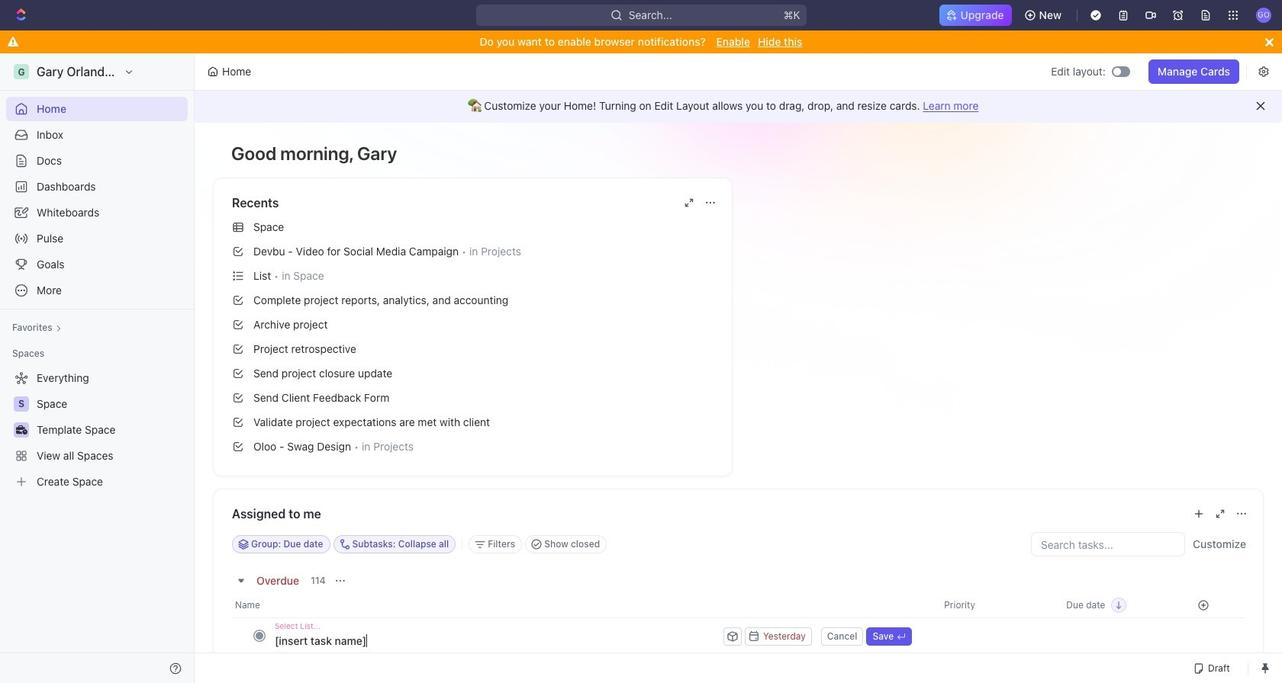 Task type: vqa. For each thing, say whether or not it's contained in the screenshot.
'tree'
yes



Task type: locate. For each thing, give the bounding box(es) containing it.
alert
[[195, 89, 1282, 123]]

Search tasks... text field
[[1032, 534, 1185, 557]]

tree
[[6, 366, 188, 495]]

business time image
[[16, 426, 27, 435]]



Task type: describe. For each thing, give the bounding box(es) containing it.
sidebar navigation
[[0, 53, 198, 684]]

tree inside sidebar navigation
[[6, 366, 188, 495]]

gary orlando's workspace, , element
[[14, 64, 29, 79]]

Task name or type '/' for commands text field
[[275, 629, 721, 653]]

space, , element
[[14, 397, 29, 412]]



